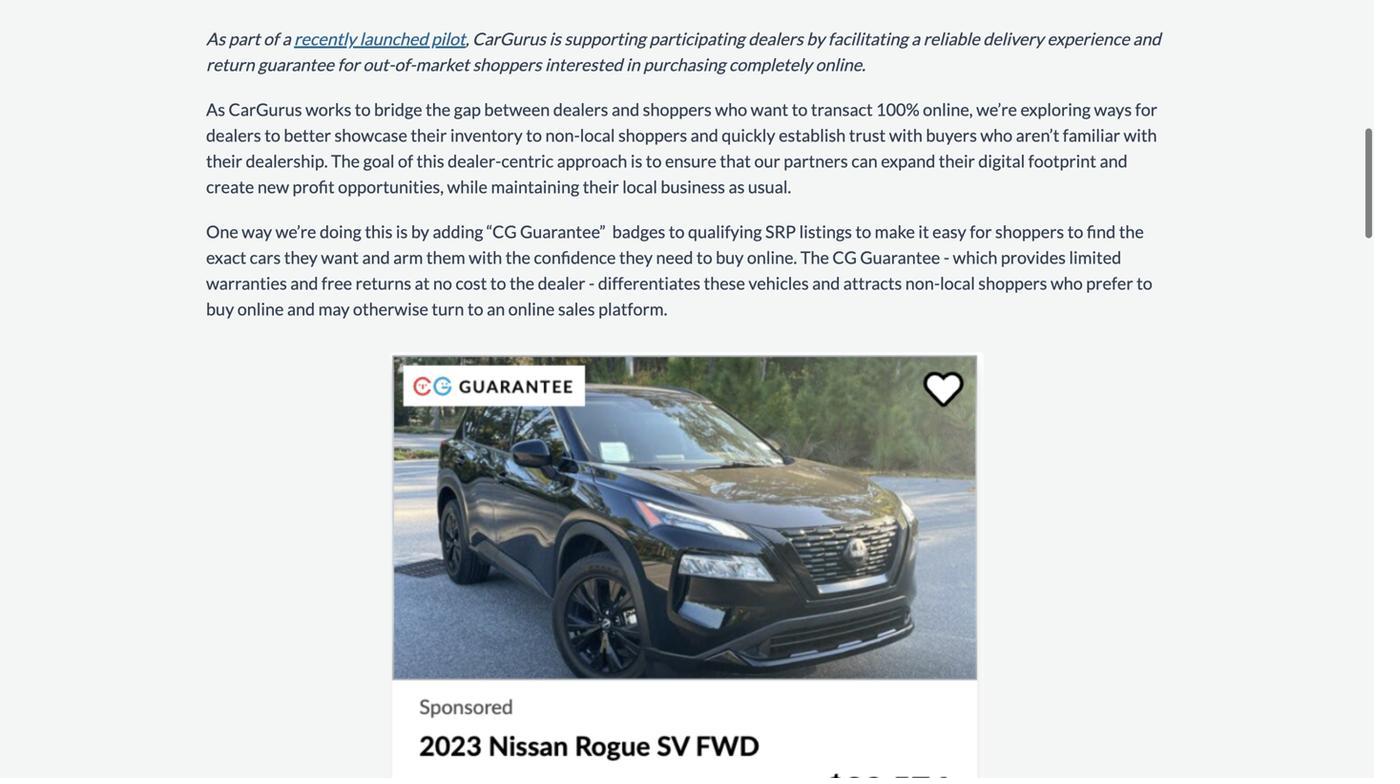 Task type: locate. For each thing, give the bounding box(es) containing it.
expand
[[882, 151, 936, 172]]

local
[[580, 125, 615, 146], [623, 176, 658, 197], [941, 273, 976, 294]]

buy
[[716, 247, 744, 268], [206, 299, 234, 320]]

1 horizontal spatial is
[[549, 28, 561, 49]]

platform.
[[599, 299, 668, 320]]

the right find
[[1120, 221, 1145, 242]]

0 horizontal spatial who
[[715, 99, 748, 120]]

0 vertical spatial we're
[[977, 99, 1018, 120]]

to
[[355, 99, 371, 120], [792, 99, 808, 120], [265, 125, 281, 146], [526, 125, 542, 146], [646, 151, 662, 172], [669, 221, 685, 242], [856, 221, 872, 242], [1068, 221, 1084, 242], [697, 247, 713, 268], [491, 273, 507, 294], [1137, 273, 1153, 294], [468, 299, 484, 320]]

adding
[[433, 221, 484, 242]]

the down listings
[[801, 247, 830, 268]]

cargurus
[[473, 28, 546, 49], [229, 99, 302, 120]]

cargurus inside , cargurus is supporting participating dealers by facilitating a reliable delivery experience and return guarantee for out-of-market shoppers interested in purchasing completely online.
[[473, 28, 546, 49]]

to up establish
[[792, 99, 808, 120]]

0 horizontal spatial by
[[411, 221, 430, 242]]

online,
[[923, 99, 974, 120]]

in
[[626, 54, 640, 75]]

0 horizontal spatial this
[[365, 221, 393, 242]]

0 vertical spatial want
[[751, 99, 789, 120]]

ensure
[[665, 151, 717, 172]]

the left the dealer on the left of the page
[[510, 273, 535, 294]]

by inside one way we're doing this is by adding "cg guarantee"  badges to qualifying srp listings to make it easy for shoppers to find the exact cars they want and arm them with the confidence they need to buy online. the cg guarantee - which provides limited warranties and free returns at no cost to the dealer - differentiates these vehicles and attracts non-local shoppers who prefer to buy online and may otherwise turn to an online sales platform.
[[411, 221, 430, 242]]

the left goal
[[331, 151, 360, 172]]

of-
[[395, 54, 416, 75]]

1 horizontal spatial online
[[509, 299, 555, 320]]

online. down facilitating
[[816, 54, 866, 75]]

dealers up create
[[206, 125, 261, 146]]

and
[[1134, 28, 1162, 49], [612, 99, 640, 120], [691, 125, 719, 146], [1100, 151, 1128, 172], [362, 247, 390, 268], [291, 273, 318, 294], [813, 273, 841, 294], [287, 299, 315, 320]]

for
[[338, 54, 360, 75], [1136, 99, 1158, 120], [970, 221, 993, 242]]

for down as part of a recently launched pilot
[[338, 54, 360, 75]]

1 vertical spatial this
[[365, 221, 393, 242]]

0 vertical spatial for
[[338, 54, 360, 75]]

dealership.
[[246, 151, 328, 172]]

is right 'approach'
[[631, 151, 643, 172]]

1 horizontal spatial for
[[970, 221, 993, 242]]

and right experience
[[1134, 28, 1162, 49]]

dealers inside , cargurus is supporting participating dealers by facilitating a reliable delivery experience and return guarantee for out-of-market shoppers interested in purchasing completely online.
[[749, 28, 804, 49]]

the
[[426, 99, 451, 120], [1120, 221, 1145, 242], [506, 247, 531, 268], [510, 273, 535, 294]]

and left free on the left
[[291, 273, 318, 294]]

quickly
[[722, 125, 776, 146]]

their down buyers
[[939, 151, 976, 172]]

2 a from the left
[[912, 28, 921, 49]]

1 horizontal spatial cargurus
[[473, 28, 546, 49]]

and inside , cargurus is supporting participating dealers by facilitating a reliable delivery experience and return guarantee for out-of-market shoppers interested in purchasing completely online.
[[1134, 28, 1162, 49]]

online right an
[[509, 299, 555, 320]]

buy down warranties
[[206, 299, 234, 320]]

is
[[549, 28, 561, 49], [631, 151, 643, 172], [396, 221, 408, 242]]

0 horizontal spatial buy
[[206, 299, 234, 320]]

non- inside as cargurus works to bridge the gap between dealers and shoppers who want to transact 100% online, we're exploring ways for dealers to better showcase their inventory to non-local shoppers and quickly establish trust with buyers who aren't familiar with their dealership. the goal of this dealer-centric approach is to ensure that our partners can expand their digital footprint and create new profit opportunities, while maintaining their local business as usual.
[[546, 125, 580, 146]]

want
[[751, 99, 789, 120], [321, 247, 359, 268]]

2 horizontal spatial dealers
[[749, 28, 804, 49]]

a up guarantee
[[282, 28, 291, 49]]

who down limited
[[1051, 273, 1084, 294]]

want inside one way we're doing this is by adding "cg guarantee"  badges to qualifying srp listings to make it easy for shoppers to find the exact cars they want and arm them with the confidence they need to buy online. the cg guarantee - which provides limited warranties and free returns at no cost to the dealer - differentiates these vehicles and attracts non-local shoppers who prefer to buy online and may otherwise turn to an online sales platform.
[[321, 247, 359, 268]]

we're right way
[[276, 221, 317, 242]]

cargurus right ,
[[473, 28, 546, 49]]

0 vertical spatial online.
[[816, 54, 866, 75]]

otherwise
[[353, 299, 429, 320]]

this
[[417, 151, 445, 172], [365, 221, 393, 242]]

1 vertical spatial dealers
[[554, 99, 609, 120]]

dealers
[[749, 28, 804, 49], [554, 99, 609, 120], [206, 125, 261, 146]]

1 vertical spatial of
[[398, 151, 414, 172]]

inventory
[[451, 125, 523, 146]]

of
[[264, 28, 279, 49], [398, 151, 414, 172]]

local up badges
[[623, 176, 658, 197]]

0 horizontal spatial is
[[396, 221, 408, 242]]

1 horizontal spatial want
[[751, 99, 789, 120]]

1 vertical spatial we're
[[276, 221, 317, 242]]

goal
[[363, 151, 395, 172]]

with up cost
[[469, 247, 503, 268]]

who
[[715, 99, 748, 120], [981, 125, 1013, 146], [1051, 273, 1084, 294]]

2 vertical spatial for
[[970, 221, 993, 242]]

1 horizontal spatial we're
[[977, 99, 1018, 120]]

buy down qualifying
[[716, 247, 744, 268]]

their
[[411, 125, 447, 146], [206, 151, 243, 172], [939, 151, 976, 172], [583, 176, 619, 197]]

recently
[[294, 28, 356, 49]]

supporting
[[565, 28, 646, 49]]

create
[[206, 176, 254, 197]]

0 horizontal spatial a
[[282, 28, 291, 49]]

a left reliable
[[912, 28, 921, 49]]

1 horizontal spatial non-
[[906, 273, 941, 294]]

0 horizontal spatial non-
[[546, 125, 580, 146]]

a inside , cargurus is supporting participating dealers by facilitating a reliable delivery experience and return guarantee for out-of-market shoppers interested in purchasing completely online.
[[912, 28, 921, 49]]

their up create
[[206, 151, 243, 172]]

by up 'arm'
[[411, 221, 430, 242]]

1 horizontal spatial local
[[623, 176, 658, 197]]

0 horizontal spatial the
[[331, 151, 360, 172]]

1 vertical spatial by
[[411, 221, 430, 242]]

0 vertical spatial as
[[206, 28, 225, 49]]

2 horizontal spatial who
[[1051, 273, 1084, 294]]

a
[[282, 28, 291, 49], [912, 28, 921, 49]]

1 vertical spatial -
[[589, 273, 595, 294]]

by inside , cargurus is supporting participating dealers by facilitating a reliable delivery experience and return guarantee for out-of-market shoppers interested in purchasing completely online.
[[807, 28, 825, 49]]

is up 'arm'
[[396, 221, 408, 242]]

shoppers up between
[[473, 54, 542, 75]]

we're
[[977, 99, 1018, 120], [276, 221, 317, 242]]

1 as from the top
[[206, 28, 225, 49]]

and up returns
[[362, 247, 390, 268]]

as left part
[[206, 28, 225, 49]]

of right goal
[[398, 151, 414, 172]]

dealers down 'interested' at left top
[[554, 99, 609, 120]]

1 horizontal spatial of
[[398, 151, 414, 172]]

the inside as cargurus works to bridge the gap between dealers and shoppers who want to transact 100% online, we're exploring ways for dealers to better showcase their inventory to non-local shoppers and quickly establish trust with buyers who aren't familiar with their dealership. the goal of this dealer-centric approach is to ensure that our partners can expand their digital footprint and create new profit opportunities, while maintaining their local business as usual.
[[426, 99, 451, 120]]

online down warranties
[[238, 299, 284, 320]]

0 vertical spatial is
[[549, 28, 561, 49]]

1 horizontal spatial this
[[417, 151, 445, 172]]

1 horizontal spatial -
[[944, 247, 950, 268]]

to left ensure
[[646, 151, 662, 172]]

0 horizontal spatial cargurus
[[229, 99, 302, 120]]

is up 'interested' at left top
[[549, 28, 561, 49]]

0 vertical spatial cargurus
[[473, 28, 546, 49]]

they down badges
[[620, 247, 653, 268]]

1 vertical spatial the
[[801, 247, 830, 268]]

cars
[[250, 247, 281, 268]]

experience
[[1048, 28, 1130, 49]]

this right 'doing'
[[365, 221, 393, 242]]

2 as from the top
[[206, 99, 225, 120]]

1 vertical spatial want
[[321, 247, 359, 268]]

for up which
[[970, 221, 993, 242]]

familiar
[[1063, 125, 1121, 146]]

local up 'approach'
[[580, 125, 615, 146]]

2 vertical spatial local
[[941, 273, 976, 294]]

0 vertical spatial non-
[[546, 125, 580, 146]]

with
[[890, 125, 923, 146], [1124, 125, 1158, 146], [469, 247, 503, 268]]

0 vertical spatial by
[[807, 28, 825, 49]]

0 horizontal spatial we're
[[276, 221, 317, 242]]

1 they from the left
[[284, 247, 318, 268]]

srp
[[766, 221, 796, 242]]

to left an
[[468, 299, 484, 320]]

we're inside one way we're doing this is by adding "cg guarantee"  badges to qualifying srp listings to make it easy for shoppers to find the exact cars they want and arm them with the confidence they need to buy online. the cg guarantee - which provides limited warranties and free returns at no cost to the dealer - differentiates these vehicles and attracts non-local shoppers who prefer to buy online and may otherwise turn to an online sales platform.
[[276, 221, 317, 242]]

they right 'cars'
[[284, 247, 318, 268]]

0 vertical spatial buy
[[716, 247, 744, 268]]

by up completely
[[807, 28, 825, 49]]

1 vertical spatial online.
[[747, 247, 798, 268]]

2 horizontal spatial is
[[631, 151, 643, 172]]

the
[[331, 151, 360, 172], [801, 247, 830, 268]]

0 vertical spatial of
[[264, 28, 279, 49]]

this inside as cargurus works to bridge the gap between dealers and shoppers who want to transact 100% online, we're exploring ways for dealers to better showcase their inventory to non-local shoppers and quickly establish trust with buyers who aren't familiar with their dealership. the goal of this dealer-centric approach is to ensure that our partners can expand their digital footprint and create new profit opportunities, while maintaining their local business as usual.
[[417, 151, 445, 172]]

shoppers up ensure
[[619, 125, 688, 146]]

online. up vehicles
[[747, 247, 798, 268]]

2 horizontal spatial with
[[1124, 125, 1158, 146]]

who up the quickly
[[715, 99, 748, 120]]

facilitating
[[829, 28, 909, 49]]

and up ensure
[[691, 125, 719, 146]]

0 horizontal spatial online.
[[747, 247, 798, 268]]

to up "need"
[[669, 221, 685, 242]]

online
[[238, 299, 284, 320], [509, 299, 555, 320]]

2 horizontal spatial local
[[941, 273, 976, 294]]

1 vertical spatial non-
[[906, 273, 941, 294]]

1 horizontal spatial by
[[807, 28, 825, 49]]

cargurus for ,
[[473, 28, 546, 49]]

as inside as cargurus works to bridge the gap between dealers and shoppers who want to transact 100% online, we're exploring ways for dealers to better showcase their inventory to non-local shoppers and quickly establish trust with buyers who aren't familiar with their dealership. the goal of this dealer-centric approach is to ensure that our partners can expand their digital footprint and create new profit opportunities, while maintaining their local business as usual.
[[206, 99, 225, 120]]

want down 'doing'
[[321, 247, 359, 268]]

1 vertical spatial for
[[1136, 99, 1158, 120]]

2 horizontal spatial for
[[1136, 99, 1158, 120]]

1 horizontal spatial a
[[912, 28, 921, 49]]

make
[[875, 221, 916, 242]]

of right part
[[264, 28, 279, 49]]

approach
[[557, 151, 628, 172]]

- up sales
[[589, 273, 595, 294]]

2 vertical spatial dealers
[[206, 125, 261, 146]]

opportunities,
[[338, 176, 444, 197]]

, cargurus is supporting participating dealers by facilitating a reliable delivery experience and return guarantee for out-of-market shoppers interested in purchasing completely online.
[[206, 28, 1162, 75]]

with up expand on the right
[[890, 125, 923, 146]]

- down easy
[[944, 247, 950, 268]]

0 horizontal spatial they
[[284, 247, 318, 268]]

at
[[415, 273, 430, 294]]

the left gap
[[426, 99, 451, 120]]

to up centric
[[526, 125, 542, 146]]

online. inside , cargurus is supporting participating dealers by facilitating a reliable delivery experience and return guarantee for out-of-market shoppers interested in purchasing completely online.
[[816, 54, 866, 75]]

they
[[284, 247, 318, 268], [620, 247, 653, 268]]

with inside one way we're doing this is by adding "cg guarantee"  badges to qualifying srp listings to make it easy for shoppers to find the exact cars they want and arm them with the confidence they need to buy online. the cg guarantee - which provides limited warranties and free returns at no cost to the dealer - differentiates these vehicles and attracts non-local shoppers who prefer to buy online and may otherwise turn to an online sales platform.
[[469, 247, 503, 268]]

shoppers inside , cargurus is supporting participating dealers by facilitating a reliable delivery experience and return guarantee for out-of-market shoppers interested in purchasing completely online.
[[473, 54, 542, 75]]

badges
[[613, 221, 666, 242]]

0 horizontal spatial for
[[338, 54, 360, 75]]

2 vertical spatial is
[[396, 221, 408, 242]]

dealers up completely
[[749, 28, 804, 49]]

launched
[[360, 28, 428, 49]]

want inside as cargurus works to bridge the gap between dealers and shoppers who want to transact 100% online, we're exploring ways for dealers to better showcase their inventory to non-local shoppers and quickly establish trust with buyers who aren't familiar with their dealership. the goal of this dealer-centric approach is to ensure that our partners can expand their digital footprint and create new profit opportunities, while maintaining their local business as usual.
[[751, 99, 789, 120]]

0 horizontal spatial want
[[321, 247, 359, 268]]

to left make
[[856, 221, 872, 242]]

showcase
[[335, 125, 408, 146]]

as down return
[[206, 99, 225, 120]]

delivery
[[984, 28, 1044, 49]]

1 horizontal spatial they
[[620, 247, 653, 268]]

0 vertical spatial dealers
[[749, 28, 804, 49]]

cargurus up better
[[229, 99, 302, 120]]

local down which
[[941, 273, 976, 294]]

0 horizontal spatial of
[[264, 28, 279, 49]]

we're up aren't
[[977, 99, 1018, 120]]

1 vertical spatial cargurus
[[229, 99, 302, 120]]

way
[[242, 221, 272, 242]]

1 vertical spatial is
[[631, 151, 643, 172]]

for right ways
[[1136, 99, 1158, 120]]

0 horizontal spatial local
[[580, 125, 615, 146]]

with down ways
[[1124, 125, 1158, 146]]

1 horizontal spatial with
[[890, 125, 923, 146]]

the inside one way we're doing this is by adding "cg guarantee"  badges to qualifying srp listings to make it easy for shoppers to find the exact cars they want and arm them with the confidence they need to buy online. the cg guarantee - which provides limited warranties and free returns at no cost to the dealer - differentiates these vehicles and attracts non-local shoppers who prefer to buy online and may otherwise turn to an online sales platform.
[[801, 247, 830, 268]]

who up digital
[[981, 125, 1013, 146]]

this left dealer-
[[417, 151, 445, 172]]

1 vertical spatial as
[[206, 99, 225, 120]]

0 vertical spatial this
[[417, 151, 445, 172]]

1 horizontal spatial online.
[[816, 54, 866, 75]]

non- down guarantee
[[906, 273, 941, 294]]

for inside , cargurus is supporting participating dealers by facilitating a reliable delivery experience and return guarantee for out-of-market shoppers interested in purchasing completely online.
[[338, 54, 360, 75]]

1 horizontal spatial the
[[801, 247, 830, 268]]

an
[[487, 299, 505, 320]]

and down cg
[[813, 273, 841, 294]]

cost
[[456, 273, 487, 294]]

to right prefer
[[1137, 273, 1153, 294]]

by for is
[[411, 221, 430, 242]]

non- up 'approach'
[[546, 125, 580, 146]]

want up the quickly
[[751, 99, 789, 120]]

the down "cg
[[506, 247, 531, 268]]

our
[[755, 151, 781, 172]]

2 vertical spatial who
[[1051, 273, 1084, 294]]

0 vertical spatial the
[[331, 151, 360, 172]]

local inside one way we're doing this is by adding "cg guarantee"  badges to qualifying srp listings to make it easy for shoppers to find the exact cars they want and arm them with the confidence they need to buy online. the cg guarantee - which provides limited warranties and free returns at no cost to the dealer - differentiates these vehicles and attracts non-local shoppers who prefer to buy online and may otherwise turn to an online sales platform.
[[941, 273, 976, 294]]

bridge
[[374, 99, 423, 120]]

2 they from the left
[[620, 247, 653, 268]]

0 horizontal spatial online
[[238, 299, 284, 320]]

0 horizontal spatial with
[[469, 247, 503, 268]]

to up an
[[491, 273, 507, 294]]

1 vertical spatial who
[[981, 125, 1013, 146]]

shoppers
[[473, 54, 542, 75], [643, 99, 712, 120], [619, 125, 688, 146], [996, 221, 1065, 242], [979, 273, 1048, 294]]

cargurus inside as cargurus works to bridge the gap between dealers and shoppers who want to transact 100% online, we're exploring ways for dealers to better showcase their inventory to non-local shoppers and quickly establish trust with buyers who aren't familiar with their dealership. the goal of this dealer-centric approach is to ensure that our partners can expand their digital footprint and create new profit opportunities, while maintaining their local business as usual.
[[229, 99, 302, 120]]



Task type: describe. For each thing, give the bounding box(es) containing it.
completely
[[729, 54, 813, 75]]

better
[[284, 125, 331, 146]]

them
[[427, 247, 466, 268]]

pilot
[[431, 28, 466, 49]]

can
[[852, 151, 878, 172]]

is inside , cargurus is supporting participating dealers by facilitating a reliable delivery experience and return guarantee for out-of-market shoppers interested in purchasing completely online.
[[549, 28, 561, 49]]

,
[[466, 28, 469, 49]]

1 horizontal spatial dealers
[[554, 99, 609, 120]]

"cg
[[487, 221, 517, 242]]

trust
[[850, 125, 886, 146]]

we're inside as cargurus works to bridge the gap between dealers and shoppers who want to transact 100% online, we're exploring ways for dealers to better showcase their inventory to non-local shoppers and quickly establish trust with buyers who aren't familiar with their dealership. the goal of this dealer-centric approach is to ensure that our partners can expand their digital footprint and create new profit opportunities, while maintaining their local business as usual.
[[977, 99, 1018, 120]]

provides
[[1001, 247, 1066, 268]]

this inside one way we're doing this is by adding "cg guarantee"  badges to qualifying srp listings to make it easy for shoppers to find the exact cars they want and arm them with the confidence they need to buy online. the cg guarantee - which provides limited warranties and free returns at no cost to the dealer - differentiates these vehicles and attracts non-local shoppers who prefer to buy online and may otherwise turn to an online sales platform.
[[365, 221, 393, 242]]

free
[[322, 273, 352, 294]]

0 vertical spatial -
[[944, 247, 950, 268]]

buyers
[[926, 125, 978, 146]]

and down familiar
[[1100, 151, 1128, 172]]

turn
[[432, 299, 464, 320]]

market
[[416, 54, 470, 75]]

transact
[[811, 99, 873, 120]]

sales
[[558, 299, 595, 320]]

differentiates
[[598, 273, 701, 294]]

to right "need"
[[697, 247, 713, 268]]

between
[[484, 99, 550, 120]]

limited
[[1070, 247, 1122, 268]]

partners
[[784, 151, 849, 172]]

centric
[[502, 151, 554, 172]]

who inside one way we're doing this is by adding "cg guarantee"  badges to qualifying srp listings to make it easy for shoppers to find the exact cars they want and arm them with the confidence they need to buy online. the cg guarantee - which provides limited warranties and free returns at no cost to the dealer - differentiates these vehicles and attracts non-local shoppers who prefer to buy online and may otherwise turn to an online sales platform.
[[1051, 273, 1084, 294]]

may
[[318, 299, 350, 320]]

works
[[306, 99, 352, 120]]

0 horizontal spatial -
[[589, 273, 595, 294]]

warranties
[[206, 273, 287, 294]]

easy
[[933, 221, 967, 242]]

interested
[[545, 54, 623, 75]]

maintaining
[[491, 176, 580, 197]]

non- inside one way we're doing this is by adding "cg guarantee"  badges to qualifying srp listings to make it easy for shoppers to find the exact cars they want and arm them with the confidence they need to buy online. the cg guarantee - which provides limited warranties and free returns at no cost to the dealer - differentiates these vehicles and attracts non-local shoppers who prefer to buy online and may otherwise turn to an online sales platform.
[[906, 273, 941, 294]]

as
[[729, 176, 745, 197]]

new
[[258, 176, 289, 197]]

1 horizontal spatial who
[[981, 125, 1013, 146]]

1 a from the left
[[282, 28, 291, 49]]

usual.
[[748, 176, 792, 197]]

digital
[[979, 151, 1026, 172]]

arm
[[394, 247, 423, 268]]

returns
[[356, 273, 412, 294]]

establish
[[779, 125, 846, 146]]

2 online from the left
[[509, 299, 555, 320]]

0 horizontal spatial dealers
[[206, 125, 261, 146]]

shoppers down provides
[[979, 273, 1048, 294]]

these
[[704, 273, 746, 294]]

is inside as cargurus works to bridge the gap between dealers and shoppers who want to transact 100% online, we're exploring ways for dealers to better showcase their inventory to non-local shoppers and quickly establish trust with buyers who aren't familiar with their dealership. the goal of this dealer-centric approach is to ensure that our partners can expand their digital footprint and create new profit opportunities, while maintaining their local business as usual.
[[631, 151, 643, 172]]

0 vertical spatial who
[[715, 99, 748, 120]]

1 vertical spatial buy
[[206, 299, 234, 320]]

online. inside one way we're doing this is by adding "cg guarantee"  badges to qualifying srp listings to make it easy for shoppers to find the exact cars they want and arm them with the confidence they need to buy online. the cg guarantee - which provides limited warranties and free returns at no cost to the dealer - differentiates these vehicles and attracts non-local shoppers who prefer to buy online and may otherwise turn to an online sales platform.
[[747, 247, 798, 268]]

find
[[1087, 221, 1116, 242]]

exact
[[206, 247, 247, 268]]

and down in
[[612, 99, 640, 120]]

qualifying
[[688, 221, 762, 242]]

attracts
[[844, 273, 903, 294]]

guarantee
[[861, 247, 941, 268]]

profit
[[293, 176, 335, 197]]

no
[[433, 273, 452, 294]]

100%
[[877, 99, 920, 120]]

business
[[661, 176, 726, 197]]

need
[[656, 247, 694, 268]]

one way we're doing this is by adding "cg guarantee"  badges to qualifying srp listings to make it easy for shoppers to find the exact cars they want and arm them with the confidence they need to buy online. the cg guarantee - which provides limited warranties and free returns at no cost to the dealer - differentiates these vehicles and attracts non-local shoppers who prefer to buy online and may otherwise turn to an online sales platform.
[[206, 221, 1153, 320]]

part
[[229, 28, 260, 49]]

1 online from the left
[[238, 299, 284, 320]]

vehicles
[[749, 273, 809, 294]]

listings
[[800, 221, 853, 242]]

reliable
[[924, 28, 980, 49]]

that
[[720, 151, 751, 172]]

by for dealers
[[807, 28, 825, 49]]

cg
[[833, 247, 857, 268]]

dealer
[[538, 273, 586, 294]]

of inside as cargurus works to bridge the gap between dealers and shoppers who want to transact 100% online, we're exploring ways for dealers to better showcase their inventory to non-local shoppers and quickly establish trust with buyers who aren't familiar with their dealership. the goal of this dealer-centric approach is to ensure that our partners can expand their digital footprint and create new profit opportunities, while maintaining their local business as usual.
[[398, 151, 414, 172]]

1 horizontal spatial buy
[[716, 247, 744, 268]]

for inside one way we're doing this is by adding "cg guarantee"  badges to qualifying srp listings to make it easy for shoppers to find the exact cars they want and arm them with the confidence they need to buy online. the cg guarantee - which provides limited warranties and free returns at no cost to the dealer - differentiates these vehicles and attracts non-local shoppers who prefer to buy online and may otherwise turn to an online sales platform.
[[970, 221, 993, 242]]

while
[[447, 176, 488, 197]]

prefer
[[1087, 273, 1134, 294]]

gap
[[454, 99, 481, 120]]

which
[[953, 247, 998, 268]]

their down 'approach'
[[583, 176, 619, 197]]

it
[[919, 221, 930, 242]]

shoppers down purchasing
[[643, 99, 712, 120]]

is inside one way we're doing this is by adding "cg guarantee"  badges to qualifying srp listings to make it easy for shoppers to find the exact cars they want and arm them with the confidence they need to buy online. the cg guarantee - which provides limited warranties and free returns at no cost to the dealer - differentiates these vehicles and attracts non-local shoppers who prefer to buy online and may otherwise turn to an online sales platform.
[[396, 221, 408, 242]]

0 vertical spatial local
[[580, 125, 615, 146]]

for inside as cargurus works to bridge the gap between dealers and shoppers who want to transact 100% online, we're exploring ways for dealers to better showcase their inventory to non-local shoppers and quickly establish trust with buyers who aren't familiar with their dealership. the goal of this dealer-centric approach is to ensure that our partners can expand their digital footprint and create new profit opportunities, while maintaining their local business as usual.
[[1136, 99, 1158, 120]]

ways
[[1095, 99, 1133, 120]]

one
[[206, 221, 239, 242]]

as cargurus works to bridge the gap between dealers and shoppers who want to transact 100% online, we're exploring ways for dealers to better showcase their inventory to non-local shoppers and quickly establish trust with buyers who aren't familiar with their dealership. the goal of this dealer-centric approach is to ensure that our partners can expand their digital footprint and create new profit opportunities, while maintaining their local business as usual.
[[206, 99, 1158, 197]]

their down bridge on the top of the page
[[411, 125, 447, 146]]

dealer-
[[448, 151, 502, 172]]

as part of a recently launched pilot
[[206, 28, 466, 49]]

shoppers up provides
[[996, 221, 1065, 242]]

to left find
[[1068, 221, 1084, 242]]

to up dealership. in the left top of the page
[[265, 125, 281, 146]]

doing
[[320, 221, 362, 242]]

recently launched pilot link
[[294, 28, 466, 49]]

aren't
[[1017, 125, 1060, 146]]

the inside as cargurus works to bridge the gap between dealers and shoppers who want to transact 100% online, we're exploring ways for dealers to better showcase their inventory to non-local shoppers and quickly establish trust with buyers who aren't familiar with their dealership. the goal of this dealer-centric approach is to ensure that our partners can expand their digital footprint and create new profit opportunities, while maintaining their local business as usual.
[[331, 151, 360, 172]]

cargurus for as
[[229, 99, 302, 120]]

guarantee
[[258, 54, 334, 75]]

as for as part of a recently launched pilot
[[206, 28, 225, 49]]

as for as cargurus works to bridge the gap between dealers and shoppers who want to transact 100% online, we're exploring ways for dealers to better showcase their inventory to non-local shoppers and quickly establish trust with buyers who aren't familiar with their dealership. the goal of this dealer-centric approach is to ensure that our partners can expand their digital footprint and create new profit opportunities, while maintaining their local business as usual.
[[206, 99, 225, 120]]

exploring
[[1021, 99, 1091, 120]]

participating
[[650, 28, 745, 49]]

return
[[206, 54, 255, 75]]

1 vertical spatial local
[[623, 176, 658, 197]]

confidence
[[534, 247, 616, 268]]

to up showcase
[[355, 99, 371, 120]]

purchasing
[[644, 54, 726, 75]]

and left may
[[287, 299, 315, 320]]



Task type: vqa. For each thing, say whether or not it's contained in the screenshot.
that
yes



